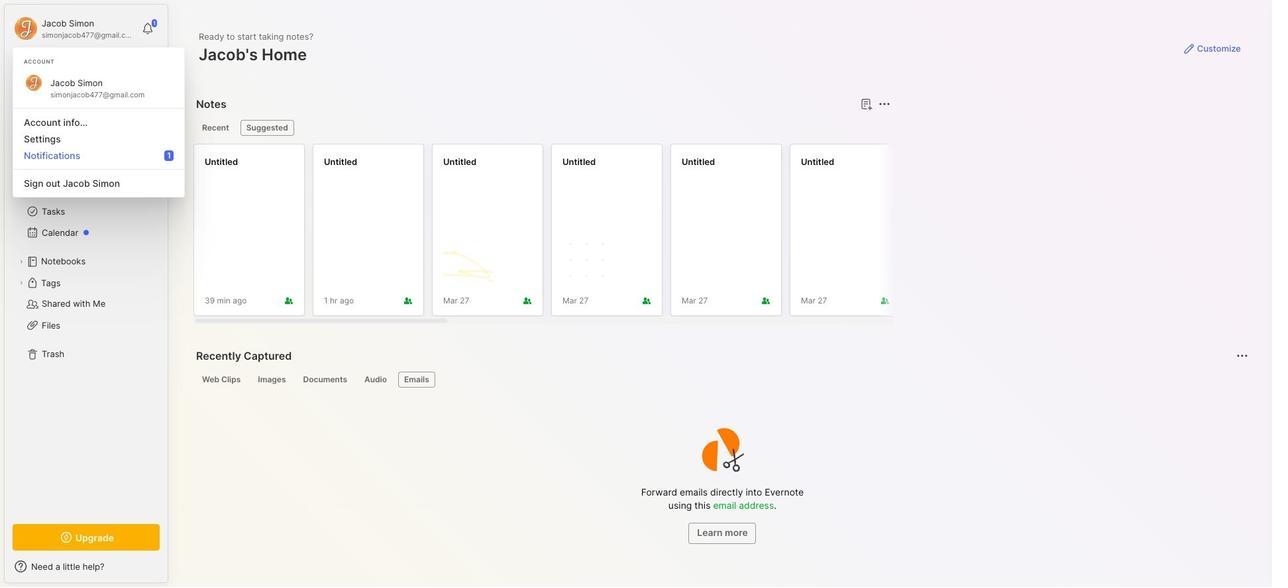 Task type: describe. For each thing, give the bounding box(es) containing it.
1 tab list from the top
[[196, 120, 889, 136]]

2 thumbnail image from the left
[[563, 236, 613, 286]]

click to collapse image
[[167, 563, 177, 579]]

expand tags image
[[17, 279, 25, 287]]

dropdown list menu
[[13, 103, 184, 192]]

2 tab list from the top
[[196, 372, 1247, 388]]



Task type: locate. For each thing, give the bounding box(es) containing it.
tab
[[196, 120, 235, 136], [240, 120, 294, 136], [196, 372, 247, 388], [252, 372, 292, 388], [297, 372, 353, 388], [359, 372, 393, 388], [398, 372, 435, 388]]

1 vertical spatial tab list
[[196, 372, 1247, 388]]

0 vertical spatial tab list
[[196, 120, 889, 136]]

tree inside main element
[[5, 129, 168, 512]]

None search field
[[36, 66, 148, 82]]

expand notebooks image
[[17, 258, 25, 266]]

tab list
[[196, 120, 889, 136], [196, 372, 1247, 388]]

Account field
[[13, 15, 135, 42]]

1 thumbnail image from the left
[[443, 236, 494, 286]]

WHAT'S NEW field
[[5, 556, 168, 577]]

thumbnail image
[[443, 236, 494, 286], [563, 236, 613, 286]]

tree
[[5, 129, 168, 512]]

main element
[[0, 0, 172, 587]]

Search text field
[[36, 68, 148, 80]]

More actions field
[[875, 95, 894, 113]]

more actions image
[[877, 96, 893, 112]]

0 horizontal spatial thumbnail image
[[443, 236, 494, 286]]

none search field inside main element
[[36, 66, 148, 82]]

row group
[[194, 144, 1273, 324]]

1 horizontal spatial thumbnail image
[[563, 236, 613, 286]]



Task type: vqa. For each thing, say whether or not it's contained in the screenshot.
search field inside the main element
no



